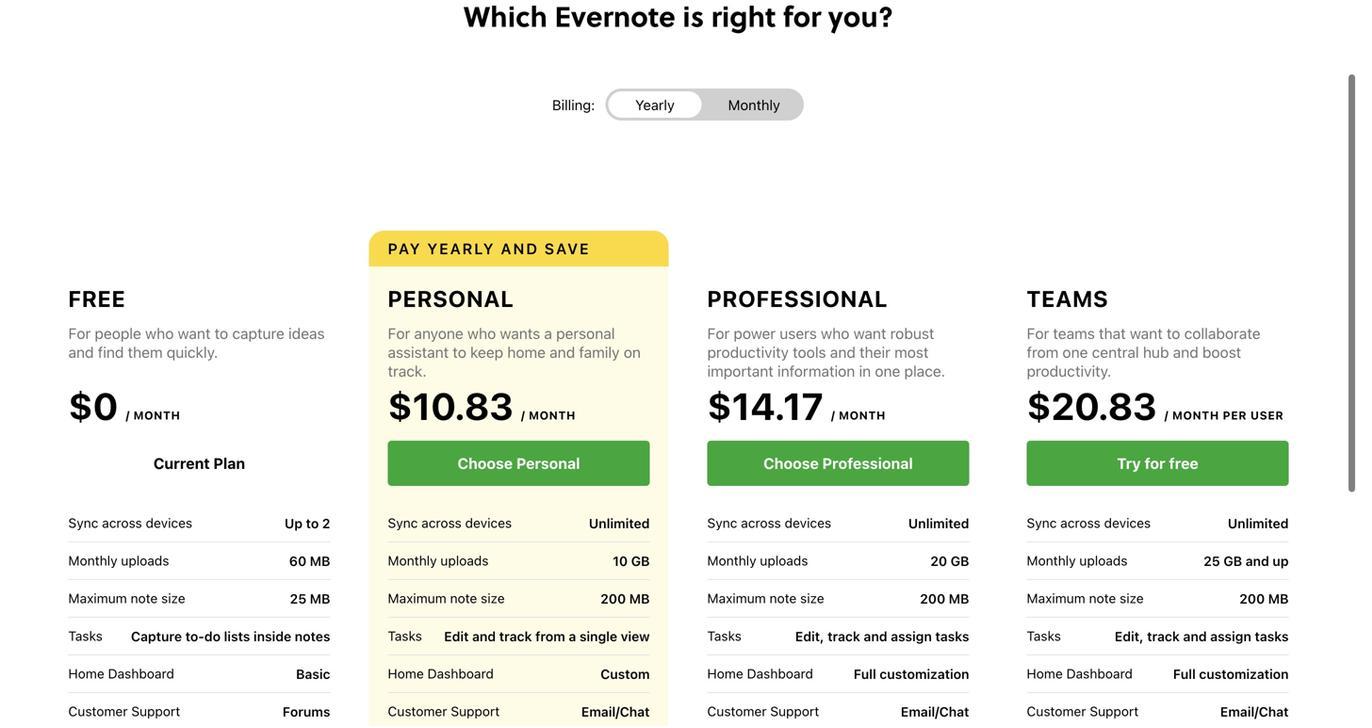 Task type: locate. For each thing, give the bounding box(es) containing it.
/ up "choose personal" button
[[521, 409, 525, 422]]

choose for choose personal
[[458, 455, 513, 473]]

productivity.
[[1027, 362, 1112, 380]]

assign down 25 gb and up at the right bottom of the page
[[1210, 629, 1252, 644]]

note for 60 mb
[[131, 591, 158, 607]]

save
[[545, 240, 591, 258]]

email/chat
[[581, 704, 650, 720], [901, 704, 969, 720], [1221, 704, 1289, 720]]

size for 25 gb and up
[[1120, 591, 1144, 607]]

gb right '20'
[[951, 554, 969, 569]]

1 horizontal spatial track
[[828, 629, 860, 644]]

maximum note size for 25
[[1027, 591, 1144, 607]]

a
[[544, 325, 552, 343], [569, 629, 576, 644]]

tasks down up
[[1255, 629, 1289, 644]]

20 gb
[[931, 554, 969, 569]]

to up quickly.
[[215, 325, 228, 343]]

2 horizontal spatial email/chat
[[1221, 704, 1289, 720]]

0 horizontal spatial email/chat
[[581, 704, 650, 720]]

current plan
[[153, 455, 245, 473]]

3 devices from the left
[[785, 516, 832, 531]]

1 vertical spatial one
[[875, 362, 900, 380]]

2 horizontal spatial 200 mb
[[1240, 591, 1289, 607]]

0 horizontal spatial full
[[854, 667, 876, 682]]

2 200 from the left
[[920, 591, 946, 607]]

2 unlimited from the left
[[909, 516, 969, 531]]

one down the teams
[[1063, 344, 1088, 361]]

1 edit, track and assign tasks from the left
[[795, 629, 969, 644]]

who
[[145, 325, 174, 343], [467, 325, 496, 343], [821, 325, 850, 343]]

devices for 20 gb
[[785, 516, 832, 531]]

who up them
[[145, 325, 174, 343]]

2 / from the left
[[521, 409, 525, 422]]

keep
[[470, 344, 503, 361]]

0 horizontal spatial edit,
[[795, 629, 824, 644]]

find
[[98, 344, 124, 361]]

note for 10 gb
[[450, 591, 477, 607]]

3 home dashboard from the left
[[707, 666, 813, 682]]

2 horizontal spatial gb
[[1224, 554, 1242, 569]]

200 down '20'
[[920, 591, 946, 607]]

gb for 25
[[1224, 554, 1242, 569]]

size for 20 gb
[[800, 591, 824, 607]]

3 month from the left
[[839, 409, 886, 422]]

25 left up
[[1204, 554, 1220, 569]]

sync across devices for 10
[[388, 516, 512, 531]]

3 email/chat from the left
[[1221, 704, 1289, 720]]

0 horizontal spatial 200 mb
[[601, 591, 650, 607]]

month inside $20.83 / month per user
[[1173, 409, 1220, 422]]

from left the single
[[535, 629, 565, 644]]

4 dashboard from the left
[[1067, 666, 1133, 682]]

boost
[[1203, 344, 1242, 361]]

maximum note size for 60
[[68, 591, 185, 607]]

for inside for teams that want to collaborate from one central hub and boost productivity.
[[1027, 325, 1049, 343]]

1 sync from the left
[[68, 516, 98, 531]]

sync across devices for 60
[[68, 516, 192, 531]]

0 horizontal spatial customization
[[880, 667, 969, 682]]

devices
[[146, 516, 192, 531], [465, 516, 512, 531], [785, 516, 832, 531], [1104, 516, 1151, 531]]

size for 60 mb
[[161, 591, 185, 607]]

home dashboard for 20 gb
[[707, 666, 813, 682]]

home dashboard for 10 gb
[[388, 666, 494, 682]]

for up assistant
[[388, 325, 410, 343]]

$10.83
[[388, 384, 514, 428]]

1 horizontal spatial assign
[[1210, 629, 1252, 644]]

2 note from the left
[[450, 591, 477, 607]]

track for 25
[[1147, 629, 1180, 644]]

on
[[624, 344, 641, 361]]

4 size from the left
[[1120, 591, 1144, 607]]

gb
[[631, 554, 650, 569], [951, 554, 969, 569], [1224, 554, 1242, 569]]

edit, track and assign tasks
[[795, 629, 969, 644], [1115, 629, 1289, 644]]

a right wants
[[544, 325, 552, 343]]

3 track from the left
[[1147, 629, 1180, 644]]

for
[[68, 325, 91, 343], [388, 325, 410, 343], [707, 325, 730, 343], [1027, 325, 1049, 343]]

across for 20
[[741, 516, 781, 531]]

support for 10 gb
[[451, 704, 500, 720]]

one inside the for power users who want robust productivity tools and their most important information in one place.
[[875, 362, 900, 380]]

1 size from the left
[[161, 591, 185, 607]]

sync across devices down choose personal
[[388, 516, 512, 531]]

for for personal
[[388, 325, 410, 343]]

mb for 20 gb
[[949, 591, 969, 607]]

/ inside $14.17 / month
[[831, 409, 836, 422]]

2 for from the left
[[388, 325, 410, 343]]

2 devices from the left
[[465, 516, 512, 531]]

1 horizontal spatial one
[[1063, 344, 1088, 361]]

to up hub
[[1167, 325, 1181, 343]]

2 customization from the left
[[1199, 667, 1289, 682]]

200
[[601, 591, 626, 607], [920, 591, 946, 607], [1240, 591, 1265, 607]]

a left the single
[[569, 629, 576, 644]]

4 tasks from the left
[[1027, 629, 1061, 644]]

track for 20
[[828, 629, 860, 644]]

from
[[1027, 344, 1059, 361], [535, 629, 565, 644]]

2 200 mb from the left
[[920, 591, 969, 607]]

200 down 25 gb and up at the right bottom of the page
[[1240, 591, 1265, 607]]

1 horizontal spatial edit, track and assign tasks
[[1115, 629, 1289, 644]]

2 horizontal spatial unlimited
[[1228, 516, 1289, 531]]

2 choose from the left
[[764, 455, 819, 473]]

200 mb down 20 gb
[[920, 591, 969, 607]]

1 horizontal spatial 200
[[920, 591, 946, 607]]

25 for 25 gb and up
[[1204, 554, 1220, 569]]

1 customization from the left
[[880, 667, 969, 682]]

0 horizontal spatial a
[[544, 325, 552, 343]]

personal
[[388, 286, 514, 312]]

across for 60
[[102, 516, 142, 531]]

for inside for people who want to capture ideas and find them quickly.
[[68, 325, 91, 343]]

1 horizontal spatial email/chat
[[901, 704, 969, 720]]

2 home from the left
[[388, 666, 424, 682]]

power
[[734, 325, 776, 343]]

3 sync from the left
[[707, 516, 737, 531]]

1 note from the left
[[131, 591, 158, 607]]

200 mb down 10
[[601, 591, 650, 607]]

0 horizontal spatial assign
[[891, 629, 932, 644]]

1 full from the left
[[854, 667, 876, 682]]

25 mb
[[290, 591, 330, 607]]

devices down current on the left bottom
[[146, 516, 192, 531]]

monthly for 25 gb and up
[[1027, 553, 1076, 569]]

2 tasks from the left
[[1255, 629, 1289, 644]]

1 for from the left
[[68, 325, 91, 343]]

across for 10
[[422, 516, 462, 531]]

0 horizontal spatial choose
[[458, 455, 513, 473]]

full customization
[[854, 667, 969, 682], [1173, 667, 1289, 682]]

25 down 60
[[290, 591, 306, 607]]

4 month from the left
[[1173, 409, 1220, 422]]

4 sync across devices from the left
[[1027, 516, 1151, 531]]

/ inside $0 / month
[[126, 409, 130, 422]]

month inside $14.17 / month
[[839, 409, 886, 422]]

2 maximum from the left
[[388, 591, 447, 607]]

1 choose from the left
[[458, 455, 513, 473]]

1 horizontal spatial customization
[[1199, 667, 1289, 682]]

mb
[[310, 554, 330, 569], [310, 591, 330, 607], [629, 591, 650, 607], [949, 591, 969, 607], [1268, 591, 1289, 607]]

0 horizontal spatial unlimited
[[589, 516, 650, 531]]

4 note from the left
[[1089, 591, 1116, 607]]

devices for 10 gb
[[465, 516, 512, 531]]

basic
[[296, 667, 330, 682]]

0 horizontal spatial track
[[499, 629, 532, 644]]

and inside for teams that want to collaborate from one central hub and boost productivity.
[[1173, 344, 1199, 361]]

3 maximum note size from the left
[[707, 591, 824, 607]]

3 want from the left
[[1130, 325, 1163, 343]]

3 200 mb from the left
[[1240, 591, 1289, 607]]

2 horizontal spatial who
[[821, 325, 850, 343]]

one
[[1063, 344, 1088, 361], [875, 362, 900, 380]]

4 for from the left
[[1027, 325, 1049, 343]]

sync across devices down choose professional
[[707, 516, 832, 531]]

1 horizontal spatial tasks
[[1255, 629, 1289, 644]]

gb left up
[[1224, 554, 1242, 569]]

month for $14.17
[[839, 409, 886, 422]]

1 month from the left
[[134, 409, 181, 422]]

devices down choose professional
[[785, 516, 832, 531]]

4 maximum note size from the left
[[1027, 591, 1144, 607]]

mb down up
[[1268, 591, 1289, 607]]

0 horizontal spatial edit, track and assign tasks
[[795, 629, 969, 644]]

1 horizontal spatial 200 mb
[[920, 591, 969, 607]]

1 sync across devices from the left
[[68, 516, 192, 531]]

customer
[[68, 704, 128, 720], [388, 704, 447, 720], [707, 704, 767, 720], [1027, 704, 1086, 720]]

2 full from the left
[[1173, 667, 1196, 682]]

inside
[[254, 629, 291, 644]]

for left people
[[68, 325, 91, 343]]

dashboard
[[108, 666, 174, 682], [427, 666, 494, 682], [747, 666, 813, 682], [1067, 666, 1133, 682]]

1 horizontal spatial choose
[[764, 455, 819, 473]]

note for 20 gb
[[770, 591, 797, 607]]

support for 20 gb
[[770, 704, 819, 720]]

0 horizontal spatial tasks
[[935, 629, 969, 644]]

across for 25
[[1061, 516, 1101, 531]]

2 track from the left
[[828, 629, 860, 644]]

want inside for people who want to capture ideas and find them quickly.
[[178, 325, 211, 343]]

want up their
[[854, 325, 886, 343]]

1 assign from the left
[[891, 629, 932, 644]]

4 sync from the left
[[1027, 516, 1057, 531]]

full customization for 25
[[1173, 667, 1289, 682]]

people
[[95, 325, 141, 343]]

3 home from the left
[[707, 666, 743, 682]]

1 home dashboard from the left
[[68, 666, 174, 682]]

unlimited
[[589, 516, 650, 531], [909, 516, 969, 531], [1228, 516, 1289, 531]]

3 / from the left
[[831, 409, 836, 422]]

edit, for 20 gb
[[795, 629, 824, 644]]

1 200 mb from the left
[[601, 591, 650, 607]]

who for free
[[145, 325, 174, 343]]

/ inside $10.83 / month
[[521, 409, 525, 422]]

$20.83 / month per user
[[1027, 384, 1284, 428]]

0 horizontal spatial one
[[875, 362, 900, 380]]

mb down 20 gb
[[949, 591, 969, 607]]

from up productivity.
[[1027, 344, 1059, 361]]

$20.83
[[1027, 384, 1157, 428]]

$0
[[68, 384, 118, 428]]

professional
[[822, 455, 913, 473]]

1 horizontal spatial want
[[854, 325, 886, 343]]

support for 25 gb and up
[[1090, 704, 1139, 720]]

choose down $10.83 / month
[[458, 455, 513, 473]]

want for free
[[178, 325, 211, 343]]

for up the productivity
[[707, 325, 730, 343]]

4 across from the left
[[1061, 516, 1101, 531]]

productivity
[[707, 344, 789, 361]]

sync across devices down try
[[1027, 516, 1151, 531]]

mb for 10 gb
[[629, 591, 650, 607]]

gb right 10
[[631, 554, 650, 569]]

1 horizontal spatial 25
[[1204, 554, 1220, 569]]

want
[[178, 325, 211, 343], [854, 325, 886, 343], [1130, 325, 1163, 343]]

1 full customization from the left
[[854, 667, 969, 682]]

1 / from the left
[[126, 409, 130, 422]]

want inside for teams that want to collaborate from one central hub and boost productivity.
[[1130, 325, 1163, 343]]

0 horizontal spatial want
[[178, 325, 211, 343]]

2 full customization from the left
[[1173, 667, 1289, 682]]

0 vertical spatial 25
[[1204, 554, 1220, 569]]

month for $20.83
[[1173, 409, 1220, 422]]

choose down $14.17 / month
[[764, 455, 819, 473]]

$0 / month
[[68, 384, 181, 428]]

tools
[[793, 344, 826, 361]]

1 horizontal spatial who
[[467, 325, 496, 343]]

sync
[[68, 516, 98, 531], [388, 516, 418, 531], [707, 516, 737, 531], [1027, 516, 1057, 531]]

to
[[215, 325, 228, 343], [1167, 325, 1181, 343], [453, 344, 466, 361], [306, 516, 319, 531]]

assign for 20
[[891, 629, 932, 644]]

1 support from the left
[[131, 704, 180, 720]]

forums
[[283, 704, 330, 720]]

edit, track and assign tasks for 25
[[1115, 629, 1289, 644]]

3 support from the left
[[770, 704, 819, 720]]

4 devices from the left
[[1104, 516, 1151, 531]]

0 horizontal spatial 25
[[290, 591, 306, 607]]

choose
[[458, 455, 513, 473], [764, 455, 819, 473]]

2 gb from the left
[[951, 554, 969, 569]]

3 tasks from the left
[[707, 629, 742, 644]]

3 200 from the left
[[1240, 591, 1265, 607]]

who up keep
[[467, 325, 496, 343]]

tasks for 20
[[707, 629, 742, 644]]

2 maximum note size from the left
[[388, 591, 505, 607]]

1 vertical spatial a
[[569, 629, 576, 644]]

month left the per
[[1173, 409, 1220, 422]]

0 horizontal spatial full customization
[[854, 667, 969, 682]]

1 horizontal spatial unlimited
[[909, 516, 969, 531]]

month up current on the left bottom
[[134, 409, 181, 422]]

3 across from the left
[[741, 516, 781, 531]]

1 horizontal spatial full customization
[[1173, 667, 1289, 682]]

maximum for 25 gb and up
[[1027, 591, 1086, 607]]

customer support for 20 gb
[[707, 704, 819, 720]]

edit, track and assign tasks for 20
[[795, 629, 969, 644]]

1 tasks from the left
[[935, 629, 969, 644]]

0 vertical spatial a
[[544, 325, 552, 343]]

1 horizontal spatial edit,
[[1115, 629, 1144, 644]]

choose personal
[[458, 455, 580, 473]]

for inside the for power users who want robust productivity tools and their most important information in one place.
[[707, 325, 730, 343]]

central
[[1092, 344, 1139, 361]]

assign
[[891, 629, 932, 644], [1210, 629, 1252, 644]]

want inside the for power users who want robust productivity tools and their most important information in one place.
[[854, 325, 886, 343]]

2 who from the left
[[467, 325, 496, 343]]

2 customer support from the left
[[388, 704, 500, 720]]

1 customer from the left
[[68, 704, 128, 720]]

single
[[580, 629, 617, 644]]

1 dashboard from the left
[[108, 666, 174, 682]]

unlimited up 25 gb and up at the right bottom of the page
[[1228, 516, 1289, 531]]

note
[[131, 591, 158, 607], [450, 591, 477, 607], [770, 591, 797, 607], [1089, 591, 1116, 607]]

maximum for 60 mb
[[68, 591, 127, 607]]

2 size from the left
[[481, 591, 505, 607]]

devices for 60 mb
[[146, 516, 192, 531]]

3 customer support from the left
[[707, 704, 819, 720]]

1 devices from the left
[[146, 516, 192, 531]]

teams
[[1053, 325, 1095, 343]]

4 monthly uploads from the left
[[1027, 553, 1128, 569]]

4 home dashboard from the left
[[1027, 666, 1133, 682]]

2 dashboard from the left
[[427, 666, 494, 682]]

want up quickly.
[[178, 325, 211, 343]]

0 vertical spatial one
[[1063, 344, 1088, 361]]

1 uploads from the left
[[121, 553, 169, 569]]

home dashboard
[[68, 666, 174, 682], [388, 666, 494, 682], [707, 666, 813, 682], [1027, 666, 1133, 682]]

1 email/chat from the left
[[581, 704, 650, 720]]

1 200 from the left
[[601, 591, 626, 607]]

1 maximum from the left
[[68, 591, 127, 607]]

4 customer from the left
[[1027, 704, 1086, 720]]

devices down choose personal
[[465, 516, 512, 531]]

1 tasks from the left
[[68, 629, 103, 644]]

unlimited up 10
[[589, 516, 650, 531]]

2 horizontal spatial track
[[1147, 629, 1180, 644]]

month up personal
[[529, 409, 576, 422]]

0 horizontal spatial who
[[145, 325, 174, 343]]

4 home from the left
[[1027, 666, 1063, 682]]

2 customer from the left
[[388, 704, 447, 720]]

3 uploads from the left
[[760, 553, 808, 569]]

2 across from the left
[[422, 516, 462, 531]]

professional
[[707, 286, 888, 312]]

month down in
[[839, 409, 886, 422]]

/ up try for free
[[1165, 409, 1169, 422]]

sync across devices
[[68, 516, 192, 531], [388, 516, 512, 531], [707, 516, 832, 531], [1027, 516, 1151, 531]]

current
[[153, 455, 210, 473]]

3 who from the left
[[821, 325, 850, 343]]

1 want from the left
[[178, 325, 211, 343]]

4 support from the left
[[1090, 704, 1139, 720]]

customer for 10 gb
[[388, 704, 447, 720]]

1 horizontal spatial from
[[1027, 344, 1059, 361]]

3 monthly uploads from the left
[[707, 553, 808, 569]]

mb up view
[[629, 591, 650, 607]]

mb right 60
[[310, 554, 330, 569]]

1 vertical spatial 25
[[290, 591, 306, 607]]

who inside for anyone who wants a personal assistant to keep home and family on track.
[[467, 325, 496, 343]]

1 across from the left
[[102, 516, 142, 531]]

/ right $0
[[126, 409, 130, 422]]

assign down '20'
[[891, 629, 932, 644]]

1 who from the left
[[145, 325, 174, 343]]

free
[[68, 286, 126, 312]]

wants
[[500, 325, 540, 343]]

1 horizontal spatial full
[[1173, 667, 1196, 682]]

who inside for people who want to capture ideas and find them quickly.
[[145, 325, 174, 343]]

3 sync across devices from the left
[[707, 516, 832, 531]]

1 horizontal spatial gb
[[951, 554, 969, 569]]

2 horizontal spatial 200
[[1240, 591, 1265, 607]]

to left keep
[[453, 344, 466, 361]]

sync for 20 gb
[[707, 516, 737, 531]]

customer support
[[68, 704, 180, 720], [388, 704, 500, 720], [707, 704, 819, 720], [1027, 704, 1139, 720]]

4 maximum from the left
[[1027, 591, 1086, 607]]

one right in
[[875, 362, 900, 380]]

month inside $10.83 / month
[[529, 409, 576, 422]]

maximum
[[68, 591, 127, 607], [388, 591, 447, 607], [707, 591, 766, 607], [1027, 591, 1086, 607]]

4 customer support from the left
[[1027, 704, 1139, 720]]

and inside the for power users who want robust productivity tools and their most important information in one place.
[[830, 344, 856, 361]]

sync for 60 mb
[[68, 516, 98, 531]]

choose for choose professional
[[764, 455, 819, 473]]

3 maximum from the left
[[707, 591, 766, 607]]

and
[[68, 344, 94, 361], [550, 344, 575, 361], [830, 344, 856, 361], [1173, 344, 1199, 361], [1246, 554, 1269, 569], [472, 629, 496, 644], [864, 629, 888, 644], [1183, 629, 1207, 644]]

monthly uploads for 10 gb
[[388, 553, 489, 569]]

200 mb down up
[[1240, 591, 1289, 607]]

2 tasks from the left
[[388, 629, 422, 644]]

3 note from the left
[[770, 591, 797, 607]]

uploads for 10 gb
[[441, 553, 489, 569]]

and inside for anyone who wants a personal assistant to keep home and family on track.
[[550, 344, 575, 361]]

current plan button
[[68, 441, 330, 486]]

a for tasks
[[569, 629, 576, 644]]

0 vertical spatial from
[[1027, 344, 1059, 361]]

devices for 25 gb and up
[[1104, 516, 1151, 531]]

maximum for 20 gb
[[707, 591, 766, 607]]

2 home dashboard from the left
[[388, 666, 494, 682]]

try for free
[[1117, 455, 1199, 473]]

to inside for anyone who wants a personal assistant to keep home and family on track.
[[453, 344, 466, 361]]

1 horizontal spatial a
[[569, 629, 576, 644]]

4 / from the left
[[1165, 409, 1169, 422]]

mb up notes
[[310, 591, 330, 607]]

200 down 10
[[601, 591, 626, 607]]

home for 10
[[388, 666, 424, 682]]

2 horizontal spatial want
[[1130, 325, 1163, 343]]

/ for $0
[[126, 409, 130, 422]]

3 size from the left
[[800, 591, 824, 607]]

yearly
[[635, 96, 675, 113]]

choose personal button
[[388, 441, 650, 486]]

sync across devices down current on the left bottom
[[68, 516, 192, 531]]

/
[[126, 409, 130, 422], [521, 409, 525, 422], [831, 409, 836, 422], [1165, 409, 1169, 422]]

0 horizontal spatial 200
[[601, 591, 626, 607]]

want up hub
[[1130, 325, 1163, 343]]

/ inside $20.83 / month per user
[[1165, 409, 1169, 422]]

2 assign from the left
[[1210, 629, 1252, 644]]

home
[[68, 666, 104, 682], [388, 666, 424, 682], [707, 666, 743, 682], [1027, 666, 1063, 682]]

a inside for anyone who wants a personal assistant to keep home and family on track.
[[544, 325, 552, 343]]

support for 60 mb
[[131, 704, 180, 720]]

devices down try
[[1104, 516, 1151, 531]]

unlimited for 10 gb
[[589, 516, 650, 531]]

month inside $0 / month
[[134, 409, 181, 422]]

monthly uploads for 20 gb
[[707, 553, 808, 569]]

a for personal
[[544, 325, 552, 343]]

60 mb
[[289, 554, 330, 569]]

unlimited up '20'
[[909, 516, 969, 531]]

who up tools in the right top of the page
[[821, 325, 850, 343]]

for for professional
[[707, 325, 730, 343]]

to left 2
[[306, 516, 319, 531]]

3 dashboard from the left
[[747, 666, 813, 682]]

maximum for 10 gb
[[388, 591, 447, 607]]

for left the teams
[[1027, 325, 1049, 343]]

tasks down 20 gb
[[935, 629, 969, 644]]

collaborate
[[1184, 325, 1261, 343]]

1 maximum note size from the left
[[68, 591, 185, 607]]

mb for 60 mb
[[310, 591, 330, 607]]

anyone
[[414, 325, 463, 343]]

2 support from the left
[[451, 704, 500, 720]]

/ down information
[[831, 409, 836, 422]]

10 gb
[[613, 554, 650, 569]]

0 horizontal spatial gb
[[631, 554, 650, 569]]

3 for from the left
[[707, 325, 730, 343]]

for people who want to capture ideas and find them quickly.
[[68, 325, 325, 361]]

0 horizontal spatial from
[[535, 629, 565, 644]]

25
[[1204, 554, 1220, 569], [290, 591, 306, 607]]

for inside for anyone who wants a personal assistant to keep home and family on track.
[[388, 325, 410, 343]]

gb for 10
[[631, 554, 650, 569]]

sync for 10 gb
[[388, 516, 418, 531]]

for
[[1145, 455, 1166, 473]]

note for 25 gb and up
[[1089, 591, 1116, 607]]



Task type: vqa. For each thing, say whether or not it's contained in the screenshot.


Task type: describe. For each thing, give the bounding box(es) containing it.
25 for 25 mb
[[290, 591, 306, 607]]

month for $10.83
[[529, 409, 576, 422]]

200 mb for 25 gb and up
[[1240, 591, 1289, 607]]

to inside for people who want to capture ideas and find them quickly.
[[215, 325, 228, 343]]

edit
[[444, 629, 469, 644]]

edit, for 25 gb and up
[[1115, 629, 1144, 644]]

200 mb for 20 gb
[[920, 591, 969, 607]]

in
[[859, 362, 871, 380]]

capture
[[232, 325, 285, 343]]

personal
[[516, 455, 580, 473]]

customer for 25 gb and up
[[1027, 704, 1086, 720]]

$14.17 / month
[[707, 384, 886, 428]]

assistant
[[388, 344, 449, 361]]

hub
[[1143, 344, 1169, 361]]

home for 60
[[68, 666, 104, 682]]

home
[[507, 344, 546, 361]]

ideas
[[288, 325, 325, 343]]

sync across devices for 20
[[707, 516, 832, 531]]

to inside for teams that want to collaborate from one central hub and boost productivity.
[[1167, 325, 1181, 343]]

monthly for 10 gb
[[388, 553, 437, 569]]

up
[[1273, 554, 1289, 569]]

dashboard for 25 gb and up
[[1067, 666, 1133, 682]]

month for $0
[[134, 409, 181, 422]]

1 vertical spatial from
[[535, 629, 565, 644]]

unlimited for 20 gb
[[909, 516, 969, 531]]

for teams that want to collaborate from one central hub and boost productivity.
[[1027, 325, 1261, 380]]

full customization for 20
[[854, 667, 969, 682]]

pay
[[388, 240, 422, 258]]

teams
[[1027, 286, 1109, 312]]

200 for 10
[[601, 591, 626, 607]]

/ for $14.17
[[831, 409, 836, 422]]

try
[[1117, 455, 1141, 473]]

dashboard for 10 gb
[[427, 666, 494, 682]]

up to 2
[[285, 516, 330, 531]]

/ for $20.83
[[1165, 409, 1169, 422]]

uploads for 25 gb and up
[[1080, 553, 1128, 569]]

email/chat for 10 gb
[[581, 704, 650, 720]]

capture to-do lists inside notes
[[131, 629, 330, 644]]

unlimited for 25 gb and up
[[1228, 516, 1289, 531]]

robust
[[890, 325, 934, 343]]

home for 20
[[707, 666, 743, 682]]

dashboard for 20 gb
[[747, 666, 813, 682]]

lists
[[224, 629, 250, 644]]

tasks for 10
[[388, 629, 422, 644]]

maximum note size for 20
[[707, 591, 824, 607]]

up
[[285, 516, 303, 531]]

user
[[1251, 409, 1284, 422]]

who inside the for power users who want robust productivity tools and their most important information in one place.
[[821, 325, 850, 343]]

assign for 25
[[1210, 629, 1252, 644]]

pay yearly and save
[[388, 240, 591, 258]]

monthly uploads for 25 gb and up
[[1027, 553, 1128, 569]]

information
[[778, 362, 855, 380]]

users
[[780, 325, 817, 343]]

sync for 25 gb and up
[[1027, 516, 1057, 531]]

customization for 25
[[1199, 667, 1289, 682]]

to-
[[185, 629, 204, 644]]

per
[[1223, 409, 1247, 422]]

free
[[1169, 455, 1199, 473]]

for for teams
[[1027, 325, 1049, 343]]

quickly.
[[167, 344, 218, 361]]

them
[[128, 344, 163, 361]]

email/chat for 25 gb and up
[[1221, 704, 1289, 720]]

60
[[289, 554, 306, 569]]

most
[[895, 344, 929, 361]]

$10.83 / month
[[388, 384, 576, 428]]

10
[[613, 554, 628, 569]]

200 for 25
[[1240, 591, 1265, 607]]

customer support for 60 mb
[[68, 704, 180, 720]]

choose professional
[[764, 455, 913, 473]]

billing:
[[552, 96, 595, 113]]

custom
[[601, 667, 650, 682]]

customer support for 25 gb and up
[[1027, 704, 1139, 720]]

personal
[[556, 325, 615, 343]]

monthly for 60 mb
[[68, 553, 117, 569]]

and inside for people who want to capture ideas and find them quickly.
[[68, 344, 94, 361]]

customer support for 10 gb
[[388, 704, 500, 720]]

yearly
[[427, 240, 495, 258]]

/ for $10.83
[[521, 409, 525, 422]]

who for personal
[[467, 325, 496, 343]]

for power users who want robust productivity tools and their most important information in one place.
[[707, 325, 946, 380]]

home dashboard for 25 gb and up
[[1027, 666, 1133, 682]]

one inside for teams that want to collaborate from one central hub and boost productivity.
[[1063, 344, 1088, 361]]

maximum note size for 10
[[388, 591, 505, 607]]

monthly for 20 gb
[[707, 553, 756, 569]]

uploads for 60 mb
[[121, 553, 169, 569]]

sync across devices for 25
[[1027, 516, 1151, 531]]

from inside for teams that want to collaborate from one central hub and boost productivity.
[[1027, 344, 1059, 361]]

capture
[[131, 629, 182, 644]]

and
[[501, 240, 539, 258]]

plan
[[213, 455, 245, 473]]

home for 25
[[1027, 666, 1063, 682]]

size for 10 gb
[[481, 591, 505, 607]]

that
[[1099, 325, 1126, 343]]

do
[[204, 629, 221, 644]]

for anyone who wants a personal assistant to keep home and family on track.
[[388, 325, 641, 380]]

tasks for 25
[[1027, 629, 1061, 644]]

1 track from the left
[[499, 629, 532, 644]]

want for teams
[[1130, 325, 1163, 343]]

gb for 20
[[951, 554, 969, 569]]

mb for 25 gb and up
[[1268, 591, 1289, 607]]

200 for 20
[[920, 591, 946, 607]]

home dashboard for 60 mb
[[68, 666, 174, 682]]

dashboard for 60 mb
[[108, 666, 174, 682]]

view
[[621, 629, 650, 644]]

track.
[[388, 362, 427, 380]]

$14.17
[[707, 384, 824, 428]]

try for free button
[[1027, 441, 1289, 486]]

family
[[579, 344, 620, 361]]

full for 20
[[854, 667, 876, 682]]

tasks for 20 gb
[[935, 629, 969, 644]]

place.
[[904, 362, 946, 380]]

2
[[322, 516, 330, 531]]

their
[[860, 344, 891, 361]]

monthly uploads for 60 mb
[[68, 553, 169, 569]]

customer for 60 mb
[[68, 704, 128, 720]]

notes
[[295, 629, 330, 644]]

25 gb and up
[[1204, 554, 1289, 569]]

edit and track from a single view
[[444, 629, 650, 644]]

for for free
[[68, 325, 91, 343]]

email/chat for 20 gb
[[901, 704, 969, 720]]

important
[[707, 362, 774, 380]]

20
[[931, 554, 947, 569]]

choose professional button
[[707, 441, 969, 486]]



